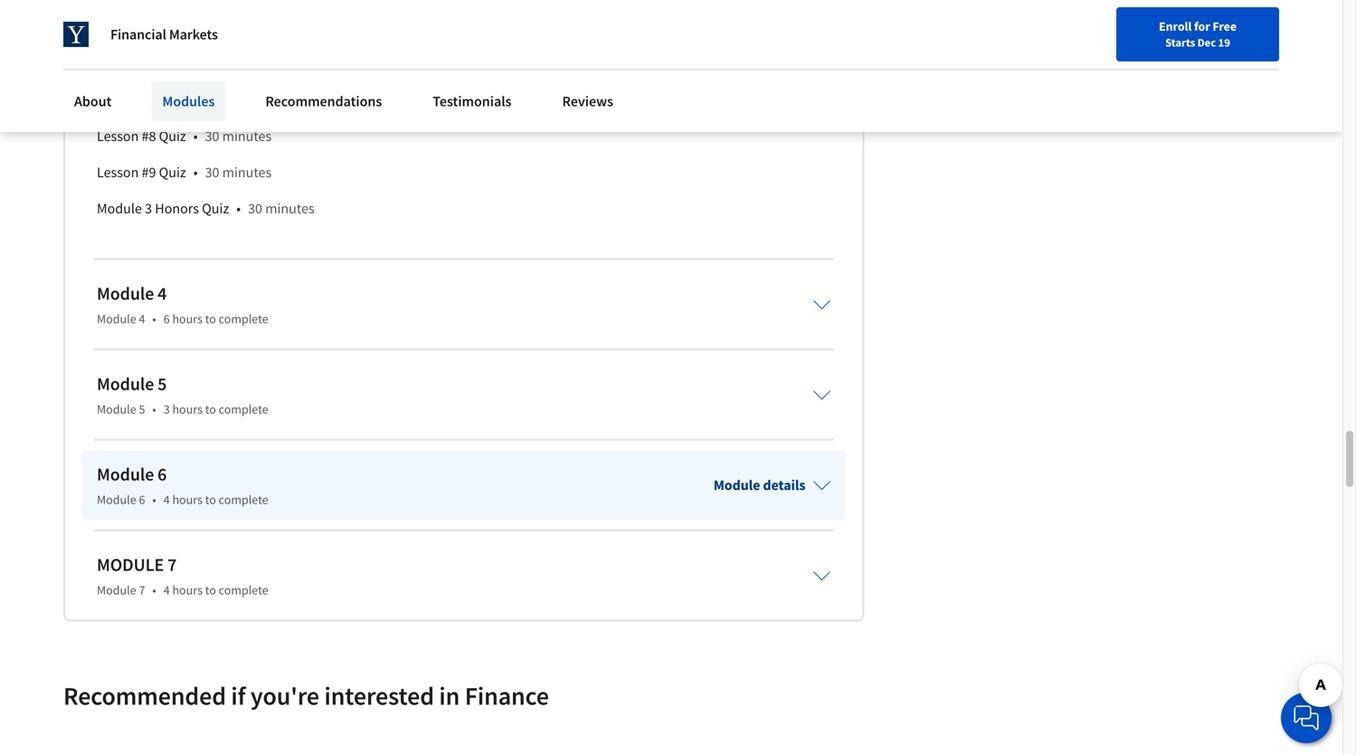 Task type: vqa. For each thing, say whether or not it's contained in the screenshot.
the rightmost Chevron Down icon
no



Task type: locate. For each thing, give the bounding box(es) containing it.
• up module 6 module 6 • 4 hours to complete
[[152, 401, 156, 418]]

reviews link
[[551, 81, 624, 121]]

hours inside module 4 module 4 • 6 hours to complete
[[172, 311, 203, 327]]

minutes
[[251, 91, 301, 109], [222, 127, 272, 145], [222, 163, 272, 182], [265, 200, 315, 218]]

3 to from the top
[[205, 492, 216, 508]]

1 hours from the top
[[172, 311, 203, 327]]

0 vertical spatial 5
[[158, 373, 167, 396]]

to inside module 4 module 4 • 6 hours to complete
[[205, 311, 216, 327]]

• inside module 4 module 4 • 6 hours to complete
[[152, 311, 156, 327]]

2 hours from the top
[[172, 401, 203, 418]]

• up module
[[152, 492, 156, 508]]

3 up module 6 module 6 • 4 hours to complete
[[163, 401, 170, 418]]

hours
[[172, 311, 203, 327], [172, 401, 203, 418], [172, 492, 203, 508], [172, 582, 203, 599]]

3 hours from the top
[[172, 492, 203, 508]]

3 left honors
[[145, 200, 152, 218]]

for
[[1194, 18, 1210, 34]]

hours for 6
[[172, 492, 203, 508]]

to inside the 'module 5 module 5 • 3 hours to complete'
[[205, 401, 216, 418]]

to for 5
[[205, 401, 216, 418]]

complete inside module 7 module 7 • 4 hours to complete
[[219, 582, 268, 599]]

module 4 module 4 • 6 hours to complete
[[97, 282, 268, 327]]

details
[[763, 476, 805, 495]]

modules link
[[151, 81, 226, 121]]

30 for lesson #9 quiz
[[205, 163, 219, 182]]

7 down module
[[139, 582, 145, 599]]

30 down total
[[205, 127, 219, 145]]

lesson
[[97, 127, 139, 145], [97, 163, 139, 182]]

quiz
[[159, 127, 186, 145], [159, 163, 186, 182], [202, 200, 229, 218]]

recommended
[[63, 680, 226, 712]]

coursera image
[[22, 15, 137, 44]]

you're
[[250, 680, 319, 712]]

module 3 honors quiz • 30 minutes
[[97, 200, 315, 218]]

modules
[[162, 92, 215, 110]]

lesson left #9
[[97, 163, 139, 182]]

3 quizzes
[[126, 91, 182, 109]]

6
[[163, 311, 170, 327], [158, 463, 167, 486], [139, 492, 145, 508]]

complete for module 5
[[219, 401, 268, 418]]

to for 7
[[205, 582, 216, 599]]

•
[[189, 91, 193, 109], [193, 127, 198, 145], [193, 163, 198, 182], [236, 200, 241, 218], [152, 311, 156, 327], [152, 401, 156, 418], [152, 492, 156, 508], [152, 582, 156, 599]]

1 lesson from the top
[[97, 127, 139, 145]]

chat with us image
[[1292, 704, 1321, 733]]

1 vertical spatial 5
[[139, 401, 145, 418]]

in
[[439, 680, 460, 712]]

testimonials
[[433, 92, 512, 110]]

menu item
[[963, 18, 1079, 77]]

4 down module
[[163, 582, 170, 599]]

0 vertical spatial 30
[[205, 127, 219, 145]]

• right honors
[[236, 200, 241, 218]]

lesson left the '#8'
[[97, 127, 139, 145]]

lesson #9 quiz • 30 minutes
[[97, 163, 272, 182]]

30 for lesson #8 quiz
[[205, 127, 219, 145]]

enroll
[[1159, 18, 1192, 34]]

free
[[1213, 18, 1237, 34]]

reviews
[[562, 92, 613, 110]]

module 6 module 6 • 4 hours to complete
[[97, 463, 268, 508]]

module
[[97, 200, 142, 218], [97, 282, 154, 305], [97, 311, 136, 327], [97, 373, 154, 396], [97, 401, 136, 418], [97, 463, 154, 486], [713, 476, 760, 495], [97, 492, 136, 508], [97, 582, 136, 599]]

complete inside the 'module 5 module 5 • 3 hours to complete'
[[219, 401, 268, 418]]

• inside the 'module 5 module 5 • 3 hours to complete'
[[152, 401, 156, 418]]

4 complete from the top
[[219, 582, 268, 599]]

honors
[[155, 200, 199, 218]]

complete inside module 6 module 6 • 4 hours to complete
[[219, 492, 268, 508]]

module
[[97, 554, 164, 576]]

4 up module
[[163, 492, 170, 508]]

1 vertical spatial 30
[[205, 163, 219, 182]]

30 right honors
[[248, 200, 262, 218]]

lesson #8 quiz • 30 minutes
[[97, 127, 272, 145]]

2 vertical spatial 3
[[163, 401, 170, 418]]

to
[[205, 311, 216, 327], [205, 401, 216, 418], [205, 492, 216, 508], [205, 582, 216, 599]]

quiz for lesson #9 quiz
[[159, 163, 186, 182]]

complete inside module 4 module 4 • 6 hours to complete
[[219, 311, 268, 327]]

• up the 'module 5 module 5 • 3 hours to complete'
[[152, 311, 156, 327]]

hours inside the 'module 5 module 5 • 3 hours to complete'
[[172, 401, 203, 418]]

2 to from the top
[[205, 401, 216, 418]]

6 down the 'module 5 module 5 • 3 hours to complete'
[[158, 463, 167, 486]]

hours inside module 6 module 6 • 4 hours to complete
[[172, 492, 203, 508]]

5 up module 6 module 6 • 4 hours to complete
[[139, 401, 145, 418]]

0 vertical spatial lesson
[[97, 127, 139, 145]]

30 up module 3 honors quiz • 30 minutes
[[205, 163, 219, 182]]

5 down module 4 module 4 • 6 hours to complete
[[158, 373, 167, 396]]

quiz right #9
[[159, 163, 186, 182]]

1 vertical spatial 6
[[158, 463, 167, 486]]

3 left the quizzes
[[126, 91, 133, 109]]

0 vertical spatial quiz
[[159, 127, 186, 145]]

4 hours from the top
[[172, 582, 203, 599]]

4 inside module 6 module 6 • 4 hours to complete
[[163, 492, 170, 508]]

0 vertical spatial 3
[[126, 91, 133, 109]]

1 vertical spatial quiz
[[159, 163, 186, 182]]

complete for module 7
[[219, 582, 268, 599]]

3 inside the 'module 5 module 5 • 3 hours to complete'
[[163, 401, 170, 418]]

4
[[158, 282, 167, 305], [139, 311, 145, 327], [163, 492, 170, 508], [163, 582, 170, 599]]

#8
[[142, 127, 156, 145]]

• left total
[[189, 91, 193, 109]]

• up module 3 honors quiz • 30 minutes
[[193, 163, 198, 182]]

hide info about module content region
[[97, 0, 831, 234]]

2 complete from the top
[[219, 401, 268, 418]]

recommended if you're interested in finance
[[63, 680, 549, 712]]

financial
[[110, 25, 166, 43]]

module inside region
[[97, 200, 142, 218]]

recommendations link
[[255, 81, 393, 121]]

2 lesson from the top
[[97, 163, 139, 182]]

2 vertical spatial 30
[[248, 200, 262, 218]]

4 to from the top
[[205, 582, 216, 599]]

1 vertical spatial lesson
[[97, 163, 139, 182]]

hours inside module 7 module 7 • 4 hours to complete
[[172, 582, 203, 599]]

1 horizontal spatial 7
[[167, 554, 177, 576]]

3 complete from the top
[[219, 492, 268, 508]]

0 horizontal spatial 7
[[139, 582, 145, 599]]

enroll for free starts dec 19
[[1159, 18, 1237, 50]]

7 right module
[[167, 554, 177, 576]]

0 vertical spatial 6
[[163, 311, 170, 327]]

to inside module 6 module 6 • 4 hours to complete
[[205, 492, 216, 508]]

• total 90 minutes
[[189, 91, 301, 109]]

1 to from the top
[[205, 311, 216, 327]]

quiz right honors
[[202, 200, 229, 218]]

to for 6
[[205, 492, 216, 508]]

complete
[[219, 311, 268, 327], [219, 401, 268, 418], [219, 492, 268, 508], [219, 582, 268, 599]]

3
[[126, 91, 133, 109], [145, 200, 152, 218], [163, 401, 170, 418]]

complete for module 4
[[219, 311, 268, 327]]

7
[[167, 554, 177, 576], [139, 582, 145, 599]]

30
[[205, 127, 219, 145], [205, 163, 219, 182], [248, 200, 262, 218]]

• down module
[[152, 582, 156, 599]]

to inside module 7 module 7 • 4 hours to complete
[[205, 582, 216, 599]]

5
[[158, 373, 167, 396], [139, 401, 145, 418]]

1 complete from the top
[[219, 311, 268, 327]]

1 vertical spatial 3
[[145, 200, 152, 218]]

quiz right the '#8'
[[159, 127, 186, 145]]

testimonials link
[[422, 81, 522, 121]]

6 up module
[[139, 492, 145, 508]]

complete for module 6
[[219, 492, 268, 508]]

4 inside module 7 module 7 • 4 hours to complete
[[163, 582, 170, 599]]

2 horizontal spatial 3
[[163, 401, 170, 418]]

6 up the 'module 5 module 5 • 3 hours to complete'
[[163, 311, 170, 327]]



Task type: describe. For each thing, give the bounding box(es) containing it.
markets
[[169, 25, 218, 43]]

yale university image
[[63, 22, 89, 47]]

0 vertical spatial 7
[[167, 554, 177, 576]]

hours for 5
[[172, 401, 203, 418]]

total
[[201, 91, 231, 109]]

lesson for lesson #9 quiz
[[97, 163, 139, 182]]

1 vertical spatial 7
[[139, 582, 145, 599]]

lesson for lesson #8 quiz
[[97, 127, 139, 145]]

module 7 module 7 • 4 hours to complete
[[97, 554, 268, 599]]

90
[[234, 91, 248, 109]]

dec
[[1197, 35, 1216, 50]]

#9
[[142, 163, 156, 182]]

module inside module 7 module 7 • 4 hours to complete
[[97, 582, 136, 599]]

• inside module 7 module 7 • 4 hours to complete
[[152, 582, 156, 599]]

starts
[[1165, 35, 1195, 50]]

about link
[[63, 81, 122, 121]]

quiz for lesson #8 quiz
[[159, 127, 186, 145]]

to for 4
[[205, 311, 216, 327]]

• down modules on the left of page
[[193, 127, 198, 145]]

module details
[[713, 476, 805, 495]]

quizzes
[[136, 91, 182, 109]]

if
[[231, 680, 246, 712]]

6 inside module 4 module 4 • 6 hours to complete
[[163, 311, 170, 327]]

1 horizontal spatial 3
[[145, 200, 152, 218]]

2 vertical spatial 6
[[139, 492, 145, 508]]

4 up the 'module 5 module 5 • 3 hours to complete'
[[139, 311, 145, 327]]

finance
[[465, 680, 549, 712]]

recommendations
[[265, 92, 382, 110]]

hours for 4
[[172, 311, 203, 327]]

0 horizontal spatial 5
[[139, 401, 145, 418]]

about
[[74, 92, 112, 110]]

1 horizontal spatial 5
[[158, 373, 167, 396]]

2 vertical spatial quiz
[[202, 200, 229, 218]]

hours for 7
[[172, 582, 203, 599]]

0 horizontal spatial 3
[[126, 91, 133, 109]]

financial markets
[[110, 25, 218, 43]]

19
[[1218, 35, 1230, 50]]

module 5 module 5 • 3 hours to complete
[[97, 373, 268, 418]]

interested
[[324, 680, 434, 712]]

• inside module 6 module 6 • 4 hours to complete
[[152, 492, 156, 508]]

show notifications image
[[1098, 23, 1120, 44]]

4 down honors
[[158, 282, 167, 305]]



